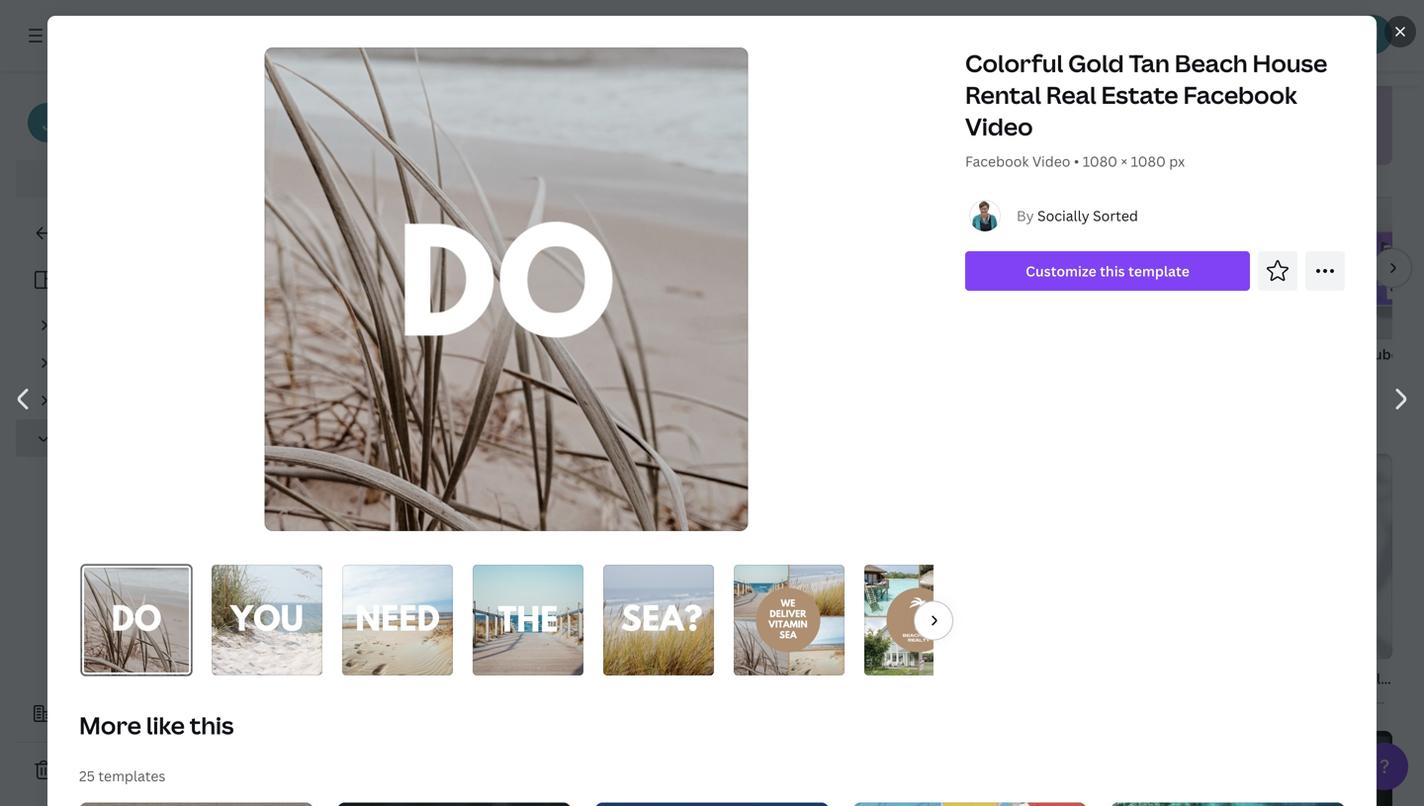 Task type: vqa. For each thing, say whether or not it's contained in the screenshot.
the top &
no



Task type: locate. For each thing, give the bounding box(es) containing it.
video collages link
[[32, 607, 257, 645]]

by
[[348, 601, 362, 618], [858, 601, 872, 618], [1308, 691, 1322, 707], [348, 789, 362, 805]]

video left collage
[[1227, 691, 1260, 707]]

facebook up by
[[965, 152, 1029, 171]]

youtube video image inside youtube vid link
[[1372, 232, 1424, 305]]

youtube
[[1341, 345, 1399, 363], [71, 654, 129, 673]]

1 horizontal spatial this
[[1100, 262, 1125, 280]]

1 vertical spatial templates
[[98, 766, 166, 785]]

video left •
[[1032, 152, 1070, 171]]

gold
[[1068, 47, 1124, 79]]

videos up video collages link
[[120, 579, 165, 598]]

drag-
[[305, 25, 344, 46]]

video image
[[273, 197, 463, 339], [304, 232, 432, 305]]

1 horizontal spatial youtube
[[1341, 345, 1399, 363]]

25 templates
[[79, 766, 166, 785]]

videos
[[273, 345, 319, 363], [554, 345, 600, 363], [120, 579, 165, 598], [132, 654, 177, 673]]

video by nano design
[[313, 789, 442, 805]]

0 horizontal spatial this
[[190, 709, 234, 741]]

video down mobile
[[71, 617, 109, 635]]

1080
[[1083, 152, 1118, 171], [1131, 152, 1166, 171]]

videos for facebook videos
[[554, 345, 600, 363]]

easier
[[547, 0, 592, 20]]

videos down video collages link
[[132, 654, 177, 673]]

video
[[965, 110, 1033, 142], [1032, 152, 1070, 171], [700, 345, 739, 363], [999, 580, 1037, 598], [313, 601, 345, 618], [770, 601, 803, 618], [71, 617, 109, 635], [1227, 691, 1260, 707], [313, 789, 345, 805]]

timeline,
[[420, 25, 486, 46]]

videos
[[373, 0, 423, 20]]

by inside video by emcrea link
[[348, 601, 362, 618]]

youtube videos link
[[32, 645, 257, 682]]

0 vertical spatial message
[[1041, 580, 1099, 598]]

this right the like
[[190, 709, 234, 741]]

youtube video image up the youtube vid on the top of page
[[1341, 197, 1424, 339]]

videos (16:9) link
[[273, 197, 463, 367]]

creating videos has never been easier with canva's simple drag-and-drop timeline, motion effects, and thousands of fully customizable templates.
[[305, 0, 746, 72]]

2 vertical spatial facebook
[[487, 345, 551, 363]]

simple
[[696, 0, 746, 20]]

socially
[[1037, 206, 1090, 225]]

fully
[[305, 50, 339, 72]]

templates.
[[448, 50, 529, 72]]

by
[[1017, 206, 1034, 225]]

0 horizontal spatial 1080
[[1083, 152, 1118, 171]]

video messages
[[700, 345, 807, 363]]

video message image
[[700, 197, 890, 339], [728, 224, 862, 313]]

videos for youtube videos
[[132, 654, 177, 673]]

1 vertical spatial this
[[190, 709, 234, 741]]

youtube down video collages
[[71, 654, 129, 673]]

video collages
[[71, 617, 169, 635]]

black white film frames birthday video message link
[[770, 578, 1099, 600]]

drop
[[379, 25, 416, 46]]

youtube vid
[[1341, 345, 1424, 363]]

facebook video image
[[487, 197, 676, 339], [547, 235, 619, 309]]

facebook up px
[[1183, 79, 1297, 111]]

more
[[79, 709, 141, 741]]

0 horizontal spatial facebook
[[487, 345, 551, 363]]

0 vertical spatial this
[[1100, 262, 1125, 280]]

been
[[505, 0, 543, 20]]

1080 right ×
[[1131, 152, 1166, 171]]

1 vertical spatial youtube
[[71, 654, 129, 673]]

video messages link
[[700, 197, 890, 367]]

facebook up video on the left of page
[[487, 345, 551, 363]]

by left lucie
[[1308, 691, 1322, 707]]

of
[[725, 25, 741, 46]]

video left nano
[[313, 789, 345, 805]]

video down black
[[770, 601, 803, 618]]

youtube video image
[[1341, 197, 1424, 339], [1372, 232, 1424, 305]]

mobile video image
[[914, 197, 1104, 339], [968, 215, 1044, 351]]

by left nano
[[348, 789, 362, 805]]

templates right 25
[[98, 766, 166, 785]]

colorful gold tan beach house rental real estate facebook video facebook video • 1080 × 1080 px
[[965, 47, 1327, 171]]

canva
[[875, 601, 910, 618]]

youtube video image up vid
[[1372, 232, 1424, 305]]

effects,
[[548, 25, 605, 46]]

customize this template link
[[965, 251, 1250, 291]]

templates
[[577, 398, 698, 430], [98, 766, 166, 785]]

white
[[810, 580, 849, 598]]

youtube left vid
[[1341, 345, 1399, 363]]

0 horizontal spatial youtube
[[71, 654, 129, 673]]

this
[[1100, 262, 1125, 280], [190, 709, 234, 741]]

estate
[[1101, 79, 1178, 111]]

lucie
[[1325, 691, 1356, 707]]

video down colorful
[[965, 110, 1033, 142]]

video by emcrea link
[[313, 600, 478, 620]]

1 vertical spatial message
[[805, 601, 855, 618]]

(16:9)
[[322, 345, 360, 363]]

has
[[427, 0, 454, 20]]

colorful
[[965, 47, 1063, 79]]

0 vertical spatial youtube
[[1341, 345, 1399, 363]]

videos (16:9)
[[273, 345, 360, 363]]

black white film frames birthday video message video message by canva creative studio
[[770, 580, 1099, 618]]

0 horizontal spatial message
[[805, 601, 855, 618]]

×
[[1121, 152, 1128, 171]]

browse high quality video templates
[[273, 398, 698, 430]]

25
[[79, 766, 95, 785]]

1 horizontal spatial 1080
[[1131, 152, 1166, 171]]

0 horizontal spatial templates
[[98, 766, 166, 785]]

youtube for youtube videos
[[71, 654, 129, 673]]

with
[[596, 0, 629, 20]]

customize
[[1026, 262, 1097, 280]]

black
[[770, 580, 807, 598]]

design
[[404, 789, 442, 805]]

thousands
[[641, 25, 721, 46]]

video collage image
[[1127, 197, 1317, 339], [1188, 235, 1260, 309]]

templates right video on the left of page
[[577, 398, 698, 430]]

mobile videos
[[71, 579, 165, 598]]

create
[[63, 705, 108, 723]]

by left 'emcrea'
[[348, 601, 362, 618]]

video
[[507, 398, 572, 430]]

never
[[457, 0, 501, 20]]

0 vertical spatial facebook
[[1183, 79, 1297, 111]]

1 horizontal spatial facebook
[[965, 152, 1029, 171]]

trash
[[63, 761, 100, 780]]

by inside black white film frames birthday video message video message by canva creative studio
[[858, 601, 872, 618]]

and-
[[344, 25, 379, 46]]

videos for mobile videos
[[120, 579, 165, 598]]

video message by canva creative studio link
[[770, 600, 1001, 620]]

px
[[1169, 152, 1185, 171]]

0 vertical spatial templates
[[577, 398, 698, 430]]

sindelkova
[[1359, 691, 1421, 707]]

videos up video on the left of page
[[554, 345, 600, 363]]

1080 right •
[[1083, 152, 1118, 171]]

by down film
[[858, 601, 872, 618]]

facebook videos link
[[487, 197, 676, 367]]

2 horizontal spatial facebook
[[1183, 79, 1297, 111]]

create a team
[[63, 705, 156, 723]]

None search field
[[830, 16, 1067, 55]]

this left template
[[1100, 262, 1125, 280]]



Task type: describe. For each thing, give the bounding box(es) containing it.
more like this
[[79, 709, 234, 741]]

2 1080 from the left
[[1131, 152, 1166, 171]]

socially sorted link
[[1037, 206, 1138, 225]]

rental
[[965, 79, 1041, 111]]

1 1080 from the left
[[1083, 152, 1118, 171]]

frames
[[885, 580, 934, 598]]

collage
[[1263, 691, 1305, 707]]

messages
[[742, 345, 807, 363]]

video left 'emcrea'
[[313, 601, 345, 618]]

•
[[1074, 152, 1079, 171]]

by inside video collage by lucie sindelkova link
[[1308, 691, 1322, 707]]

sorted
[[1093, 206, 1138, 225]]

1 horizontal spatial message
[[1041, 580, 1099, 598]]

video left "messages"
[[700, 345, 739, 363]]

emcrea
[[365, 601, 408, 618]]

real
[[1046, 79, 1096, 111]]

collages
[[113, 617, 169, 635]]

creative
[[913, 601, 961, 618]]

make your stories move image
[[918, 0, 1393, 165]]

creating
[[305, 0, 369, 20]]

facebook videos
[[487, 345, 600, 363]]

facebook inside the facebook videos link
[[487, 345, 551, 363]]

video by emcrea
[[313, 601, 408, 618]]

high
[[366, 398, 414, 430]]

and
[[608, 25, 637, 46]]

browse
[[273, 398, 361, 430]]

birthday
[[937, 580, 995, 598]]

by inside video by nano design link
[[348, 789, 362, 805]]

mobile videos link
[[32, 570, 257, 607]]

vid
[[1403, 345, 1424, 363]]

1 vertical spatial facebook
[[965, 152, 1029, 171]]

youtube for youtube vid
[[1341, 345, 1399, 363]]

tan
[[1129, 47, 1170, 79]]

trash link
[[16, 751, 257, 790]]

by socially sorted
[[1017, 206, 1138, 225]]

video by nano design link
[[313, 787, 478, 806]]

1 horizontal spatial templates
[[577, 398, 698, 430]]

like
[[146, 709, 185, 741]]

video message image inside video messages link
[[728, 224, 862, 313]]

quality
[[419, 398, 502, 430]]

motion
[[489, 25, 544, 46]]

youtube vid link
[[1341, 197, 1424, 367]]

youtube videos
[[71, 654, 177, 673]]

customizable
[[343, 50, 444, 72]]

house
[[1253, 47, 1327, 79]]

mobile
[[71, 579, 117, 598]]

videos left (16:9)
[[273, 345, 319, 363]]

film
[[852, 580, 881, 598]]

video collage by lucie sindelkova link
[[1227, 690, 1421, 709]]

video up studio
[[999, 580, 1037, 598]]

top level navigation element
[[174, 16, 783, 55]]

template
[[1128, 262, 1190, 280]]

studio
[[964, 601, 1001, 618]]

team
[[122, 705, 156, 723]]

canva's
[[633, 0, 692, 20]]

create a team button
[[16, 694, 257, 734]]

a
[[111, 705, 119, 723]]

beach
[[1175, 47, 1248, 79]]

customize this template
[[1026, 262, 1190, 280]]

nano
[[365, 789, 401, 805]]

video collage by lucie sindelkova
[[1227, 691, 1421, 707]]



